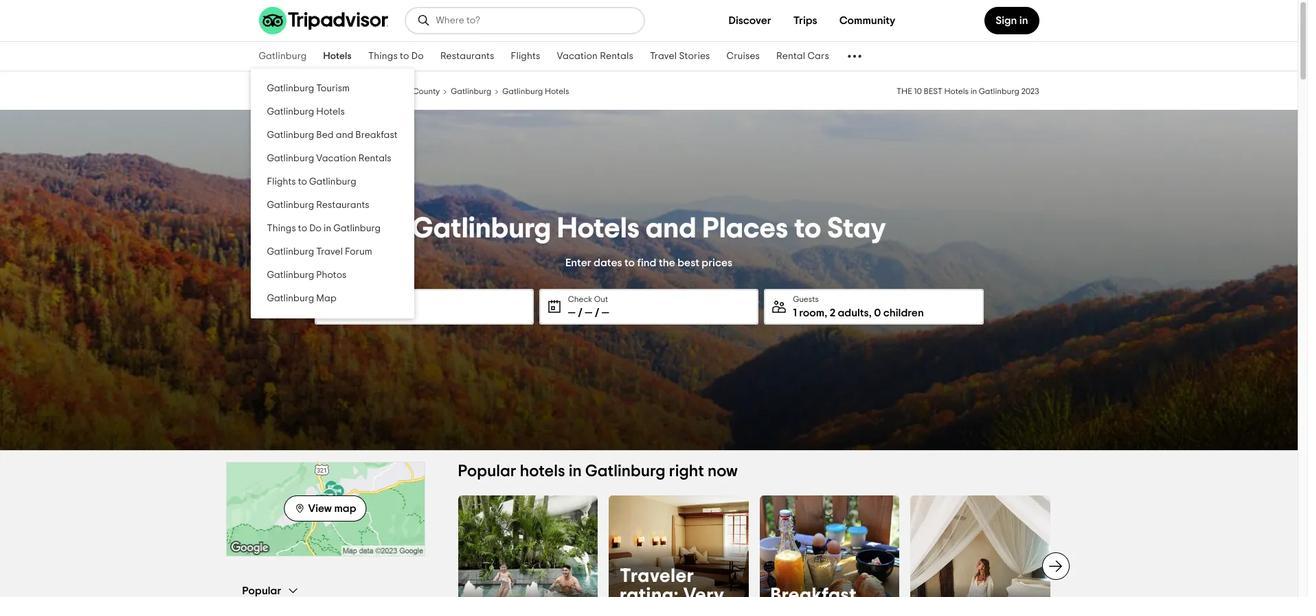 Task type: vqa. For each thing, say whether or not it's contained in the screenshot.
FOR
no



Task type: locate. For each thing, give the bounding box(es) containing it.
rental cars link
[[768, 42, 837, 71]]

gatlinburg inside gatlinburg photos link
[[267, 271, 314, 280]]

gatlinburg hotels and places to stay
[[412, 214, 886, 243]]

gatlinburg tourism link
[[250, 77, 414, 100]]

gatlinburg travel forum
[[267, 247, 372, 257]]

check
[[568, 295, 592, 303]]

0 horizontal spatial flights
[[267, 177, 296, 187]]

gatlinburg inside gatlinburg vacation rentals link
[[267, 154, 314, 164]]

1 vertical spatial and
[[646, 214, 696, 243]]

0 horizontal spatial popular
[[242, 586, 281, 597]]

1 horizontal spatial ,
[[869, 307, 872, 318]]

0 horizontal spatial do
[[309, 224, 322, 234]]

flights to gatlinburg link
[[250, 170, 414, 194]]

hotels
[[323, 52, 352, 61], [545, 87, 569, 95], [944, 87, 969, 95], [316, 107, 345, 117], [557, 214, 640, 243]]

do for things to do
[[411, 52, 424, 61]]

cars
[[808, 52, 829, 61]]

0 vertical spatial popular
[[458, 464, 516, 480]]

in right the sign
[[1019, 15, 1028, 26]]

gatlinburg hotels
[[502, 87, 569, 95], [267, 107, 345, 117]]

things up (tn)
[[368, 52, 398, 61]]

to up sevier
[[400, 52, 409, 61]]

to
[[400, 52, 409, 61], [298, 177, 307, 187], [794, 214, 821, 243], [298, 224, 307, 234], [625, 257, 635, 268]]

1 vertical spatial popular
[[242, 586, 281, 597]]

travel
[[650, 52, 677, 61], [316, 247, 343, 257]]

best
[[924, 87, 943, 95]]

and inside gatlinburg bed and breakfast link
[[336, 131, 353, 140]]

2
[[830, 307, 835, 318]]

gatlinburg restaurants link
[[250, 194, 414, 217]]

0 horizontal spatial gatlinburg hotels
[[267, 107, 345, 117]]

vacation down gatlinburg bed and breakfast link
[[316, 154, 356, 164]]

things
[[368, 52, 398, 61], [267, 224, 296, 234]]

map
[[334, 503, 356, 514]]

things for things to do in gatlinburg
[[267, 224, 296, 234]]

, left 2
[[825, 307, 827, 318]]

gatlinburg bed and breakfast
[[267, 131, 398, 140]]

1 vertical spatial travel
[[316, 247, 343, 257]]

, left 0
[[869, 307, 872, 318]]

restaurants down flights to gatlinburg link
[[316, 201, 369, 210]]

gatlinburg link down restaurants link
[[451, 85, 491, 96]]

and right "bed"
[[336, 131, 353, 140]]

gatlinburg inside gatlinburg bed and breakfast link
[[267, 131, 314, 140]]

gatlinburg vacation rentals link
[[250, 147, 414, 170]]

vacation rentals link
[[549, 42, 642, 71]]

and up 'the'
[[646, 214, 696, 243]]

0 horizontal spatial ,
[[825, 307, 827, 318]]

flights for flights
[[511, 52, 540, 61]]

united
[[259, 87, 283, 95]]

restaurants left flights link
[[440, 52, 494, 61]]

and for places
[[646, 214, 696, 243]]

,
[[825, 307, 827, 318], [869, 307, 872, 318]]

gatlinburg tourism
[[267, 84, 350, 93]]

in down gatlinburg restaurants link
[[324, 224, 331, 234]]

rentals down breakfast
[[359, 154, 391, 164]]

1 horizontal spatial /
[[595, 307, 599, 318]]

the
[[897, 87, 912, 95]]

hotels down flights link
[[545, 87, 569, 95]]

flights to gatlinburg
[[267, 177, 356, 187]]

community button
[[828, 7, 906, 34]]

gatlinburg photos
[[267, 271, 347, 280]]

cruises
[[727, 52, 760, 61]]

view map button
[[284, 496, 367, 522]]

restaurants
[[440, 52, 494, 61], [316, 201, 369, 210]]

to for things to do in gatlinburg
[[298, 224, 307, 234]]

2023
[[1021, 87, 1039, 95]]

gatlinburg inside gatlinburg travel forum link
[[267, 247, 314, 257]]

travel left stories
[[650, 52, 677, 61]]

gatlinburg inside gatlinburg map link
[[267, 294, 314, 304]]

1 horizontal spatial and
[[646, 214, 696, 243]]

popular
[[458, 464, 516, 480], [242, 586, 281, 597]]

bed
[[316, 131, 334, 140]]

2 / from the left
[[595, 307, 599, 318]]

flights down search search box
[[511, 52, 540, 61]]

gatlinburg inside flights to gatlinburg link
[[309, 177, 356, 187]]

/
[[578, 307, 583, 318], [595, 307, 599, 318]]

to left find
[[625, 257, 635, 268]]

cruises link
[[718, 42, 768, 71]]

1 horizontal spatial gatlinburg hotels
[[502, 87, 569, 95]]

trips button
[[782, 7, 828, 34]]

united states link
[[259, 85, 309, 96]]

gatlinburg link up the united states link
[[250, 42, 315, 71]]

0 vertical spatial flights
[[511, 52, 540, 61]]

do down gatlinburg restaurants
[[309, 224, 322, 234]]

to left stay
[[794, 214, 821, 243]]

2 — from the left
[[585, 307, 592, 318]]

1 vertical spatial rentals
[[359, 154, 391, 164]]

discover
[[729, 15, 771, 26]]

0 horizontal spatial —
[[568, 307, 576, 318]]

0 vertical spatial gatlinburg link
[[250, 42, 315, 71]]

rentals
[[600, 52, 633, 61], [359, 154, 391, 164]]

to up gatlinburg restaurants
[[298, 177, 307, 187]]

sevier county
[[388, 87, 440, 95]]

prices
[[702, 257, 732, 268]]

children
[[883, 307, 924, 318]]

1 vertical spatial things
[[267, 224, 296, 234]]

1 vertical spatial do
[[309, 224, 322, 234]]

gatlinburg
[[259, 52, 307, 61], [267, 84, 314, 93], [451, 87, 491, 95], [502, 87, 543, 95], [979, 87, 1019, 95], [267, 107, 314, 117], [267, 131, 314, 140], [267, 154, 314, 164], [309, 177, 356, 187], [267, 201, 314, 210], [412, 214, 551, 243], [333, 224, 381, 234], [267, 247, 314, 257], [267, 271, 314, 280], [267, 294, 314, 304], [585, 464, 666, 480]]

1 , from the left
[[825, 307, 827, 318]]

/ down out
[[595, 307, 599, 318]]

vacation right flights link
[[557, 52, 598, 61]]

vacation
[[557, 52, 598, 61], [316, 154, 356, 164]]

travel up 'photos' in the left of the page
[[316, 247, 343, 257]]

0 vertical spatial travel
[[650, 52, 677, 61]]

popular for popular
[[242, 586, 281, 597]]

1 / from the left
[[578, 307, 583, 318]]

gatlinburg hotels down flights link
[[502, 87, 569, 95]]

1 vertical spatial restaurants
[[316, 201, 369, 210]]

0 horizontal spatial and
[[336, 131, 353, 140]]

to for things to do
[[400, 52, 409, 61]]

3 — from the left
[[602, 307, 609, 318]]

adults
[[838, 307, 869, 318]]

gatlinburg hotels down the states
[[267, 107, 345, 117]]

1 horizontal spatial flights
[[511, 52, 540, 61]]

1 vertical spatial gatlinburg link
[[451, 85, 491, 96]]

None search field
[[406, 8, 643, 33]]

sign in
[[996, 15, 1028, 26]]

—
[[568, 307, 576, 318], [585, 307, 592, 318], [602, 307, 609, 318]]

0 vertical spatial and
[[336, 131, 353, 140]]

2 horizontal spatial —
[[602, 307, 609, 318]]

things down gatlinburg restaurants
[[267, 224, 296, 234]]

to for flights to gatlinburg
[[298, 177, 307, 187]]

0 horizontal spatial things
[[267, 224, 296, 234]]

rentals left travel stories
[[600, 52, 633, 61]]

stay
[[827, 214, 886, 243]]

0 vertical spatial do
[[411, 52, 424, 61]]

gatlinburg inside gatlinburg restaurants link
[[267, 201, 314, 210]]

1 horizontal spatial restaurants
[[440, 52, 494, 61]]

do up the sevier county link
[[411, 52, 424, 61]]

0 horizontal spatial /
[[578, 307, 583, 318]]

flights up gatlinburg restaurants
[[267, 177, 296, 187]]

states
[[285, 87, 309, 95]]

gatlinburg bed and breakfast link
[[250, 124, 414, 147]]

traveler
[[620, 567, 694, 586]]

1 horizontal spatial do
[[411, 52, 424, 61]]

1 vertical spatial gatlinburg hotels
[[267, 107, 345, 117]]

to down gatlinburg restaurants
[[298, 224, 307, 234]]

1 horizontal spatial vacation
[[557, 52, 598, 61]]

0 vertical spatial rentals
[[600, 52, 633, 61]]

and for breakfast
[[336, 131, 353, 140]]

1
[[793, 307, 797, 318]]

0 vertical spatial things
[[368, 52, 398, 61]]

0 horizontal spatial travel
[[316, 247, 343, 257]]

1 horizontal spatial —
[[585, 307, 592, 318]]

and
[[336, 131, 353, 140], [646, 214, 696, 243]]

1 horizontal spatial things
[[368, 52, 398, 61]]

in
[[1019, 15, 1028, 26], [971, 87, 977, 95], [324, 224, 331, 234], [569, 464, 582, 480]]

/ down check
[[578, 307, 583, 318]]

restaurants link
[[432, 42, 503, 71]]

discover button
[[718, 7, 782, 34]]

traveler rating: ver link
[[609, 496, 749, 598]]

1 horizontal spatial popular
[[458, 464, 516, 480]]

1 vertical spatial vacation
[[316, 154, 356, 164]]

flights
[[511, 52, 540, 61], [267, 177, 296, 187]]

1 vertical spatial flights
[[267, 177, 296, 187]]

enter dates to find the best prices
[[565, 257, 732, 268]]

do for things to do in gatlinburg
[[309, 224, 322, 234]]



Task type: describe. For each thing, give the bounding box(es) containing it.
the
[[659, 257, 675, 268]]

0 horizontal spatial restaurants
[[316, 201, 369, 210]]

hotels link
[[315, 42, 360, 71]]

gatlinburg vacation rentals
[[267, 154, 391, 164]]

in right hotels
[[569, 464, 582, 480]]

gatlinburg restaurants
[[267, 201, 369, 210]]

guests
[[793, 295, 819, 303]]

Search search field
[[436, 14, 632, 27]]

rental
[[776, 52, 805, 61]]

out
[[594, 295, 608, 303]]

0 vertical spatial restaurants
[[440, 52, 494, 61]]

gatlinburg inside gatlinburg tourism link
[[267, 84, 314, 93]]

the 10 best hotels in gatlinburg 2023
[[897, 87, 1039, 95]]

forum
[[345, 247, 372, 257]]

things to do
[[368, 52, 424, 61]]

sevier county link
[[388, 85, 440, 96]]

sign
[[996, 15, 1017, 26]]

gatlinburg travel forum link
[[250, 240, 414, 264]]

(tn)
[[362, 87, 377, 95]]

in right best
[[971, 87, 977, 95]]

0
[[874, 307, 881, 318]]

popular hotels in gatlinburg right now
[[458, 464, 738, 480]]

popular for popular hotels in gatlinburg right now
[[458, 464, 516, 480]]

traveler rating: ver
[[620, 567, 724, 598]]

flights link
[[503, 42, 549, 71]]

county
[[413, 87, 440, 95]]

tourism
[[316, 84, 350, 93]]

gatlinburg map link
[[250, 287, 414, 311]]

hotels up dates
[[557, 214, 640, 243]]

2 , from the left
[[869, 307, 872, 318]]

previous image
[[450, 558, 466, 575]]

things for things to do
[[368, 52, 398, 61]]

things to do in gatlinburg link
[[250, 217, 414, 240]]

hotels
[[520, 464, 565, 480]]

0 vertical spatial vacation
[[557, 52, 598, 61]]

map
[[316, 294, 336, 304]]

travel stories
[[650, 52, 710, 61]]

sign in link
[[985, 7, 1039, 34]]

tennessee
[[320, 87, 360, 95]]

trips
[[793, 15, 817, 26]]

0 horizontal spatial rentals
[[359, 154, 391, 164]]

breakfast
[[355, 131, 398, 140]]

hotels right best
[[944, 87, 969, 95]]

best
[[678, 257, 699, 268]]

guests 1 room , 2 adults , 0 children
[[793, 295, 924, 318]]

places
[[702, 214, 788, 243]]

united states
[[259, 87, 309, 95]]

gatlinburg inside things to do in gatlinburg link
[[333, 224, 381, 234]]

tennessee (tn) link
[[320, 85, 377, 96]]

tennessee (tn)
[[320, 87, 377, 95]]

rental cars
[[776, 52, 829, 61]]

search image
[[417, 14, 430, 27]]

0 horizontal spatial gatlinburg link
[[250, 42, 315, 71]]

now
[[708, 464, 738, 480]]

find
[[637, 257, 656, 268]]

1 horizontal spatial gatlinburg link
[[451, 85, 491, 96]]

hotels down tennessee
[[316, 107, 345, 117]]

stories
[[679, 52, 710, 61]]

0 vertical spatial gatlinburg hotels
[[502, 87, 569, 95]]

gatlinburg hotels link
[[250, 100, 414, 124]]

1 horizontal spatial rentals
[[600, 52, 633, 61]]

enter
[[565, 257, 591, 268]]

gatlinburg map
[[267, 294, 336, 304]]

gatlinburg photos link
[[250, 264, 414, 287]]

1 — from the left
[[568, 307, 576, 318]]

dates
[[594, 257, 622, 268]]

travel stories link
[[642, 42, 718, 71]]

sevier
[[388, 87, 411, 95]]

gatlinburg inside gatlinburg hotels link
[[267, 107, 314, 117]]

next image
[[1047, 558, 1064, 575]]

tripadvisor image
[[259, 7, 388, 34]]

room
[[799, 307, 825, 318]]

vacation rentals
[[557, 52, 633, 61]]

0 horizontal spatial vacation
[[316, 154, 356, 164]]

view map
[[308, 503, 356, 514]]

view
[[308, 503, 332, 514]]

hotels up tourism
[[323, 52, 352, 61]]

community
[[839, 15, 895, 26]]

things to do in gatlinburg
[[267, 224, 381, 234]]

things to do link
[[360, 42, 432, 71]]

10
[[914, 87, 922, 95]]

photos
[[316, 271, 347, 280]]

flights for flights to gatlinburg
[[267, 177, 296, 187]]

rating:
[[620, 586, 679, 598]]

check out — / — / —
[[568, 295, 609, 318]]

1 horizontal spatial travel
[[650, 52, 677, 61]]

right
[[669, 464, 704, 480]]



